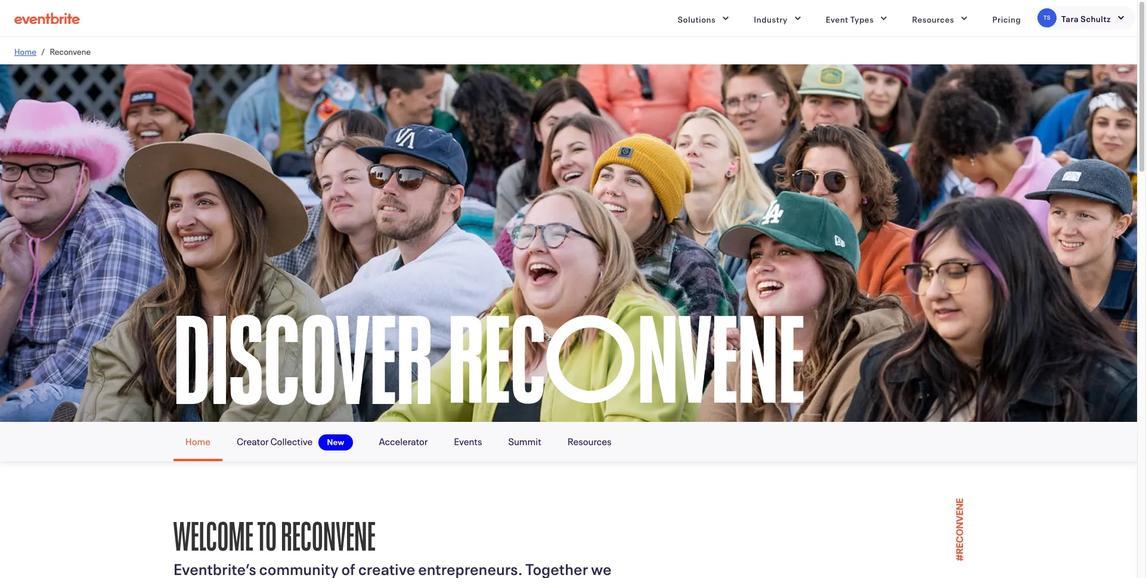Task type: describe. For each thing, give the bounding box(es) containing it.
new
[[327, 435, 345, 447]]

creator collective
[[237, 434, 314, 448]]

types
[[851, 12, 874, 24]]

event
[[826, 12, 849, 24]]

summit link
[[497, 422, 553, 459]]

pricing link
[[983, 6, 1031, 30]]

reconvene for welcome to reconvene
[[281, 502, 376, 561]]

home for home / reconvene
[[14, 45, 36, 57]]

tara schultz menu bar
[[1036, 6, 1135, 30]]

1 horizontal spatial resources link
[[903, 6, 978, 30]]

event types
[[826, 12, 874, 24]]

solutions link
[[668, 6, 740, 30]]

to
[[257, 502, 277, 561]]

1 vertical spatial resources
[[568, 434, 612, 448]]

event types link
[[817, 6, 898, 30]]

0 horizontal spatial home link
[[14, 45, 36, 57]]

industry
[[754, 12, 788, 24]]

accelerator
[[379, 434, 428, 448]]

schultz
[[1081, 12, 1111, 24]]

creator
[[237, 434, 269, 448]]

summit
[[508, 434, 542, 448]]



Task type: locate. For each thing, give the bounding box(es) containing it.
navigation containing home
[[173, 422, 964, 462]]

resources link
[[903, 6, 978, 30], [556, 422, 624, 459]]

navigation
[[173, 422, 964, 462]]

home / reconvene
[[14, 45, 91, 57]]

1 vertical spatial reconvene
[[281, 502, 376, 561]]

home for home
[[185, 434, 211, 448]]

pricing
[[993, 12, 1021, 24]]

0 horizontal spatial resources
[[568, 434, 612, 448]]

0 vertical spatial home link
[[14, 45, 36, 57]]

0 vertical spatial home
[[14, 45, 36, 57]]

reconvene
[[50, 45, 91, 57], [281, 502, 376, 561]]

eventbrite image
[[14, 12, 80, 24]]

0 vertical spatial resources
[[912, 12, 955, 24]]

home link left creator
[[173, 422, 222, 462]]

events
[[454, 434, 482, 448]]

resources
[[912, 12, 955, 24], [568, 434, 612, 448]]

1 vertical spatial home
[[185, 434, 211, 448]]

home left / on the top left of the page
[[14, 45, 36, 57]]

1 horizontal spatial home link
[[173, 422, 222, 462]]

1 horizontal spatial resources
[[912, 12, 955, 24]]

welcome to reconvene
[[173, 502, 376, 561]]

home link
[[14, 45, 36, 57], [173, 422, 222, 462]]

0 horizontal spatial resources link
[[556, 422, 624, 459]]

1 horizontal spatial reconvene
[[281, 502, 376, 561]]

tara
[[1062, 12, 1079, 24]]

solutions
[[678, 12, 716, 24]]

accelerator link
[[367, 422, 440, 459]]

collective
[[270, 434, 313, 448]]

0 vertical spatial reconvene
[[50, 45, 91, 57]]

1 vertical spatial home link
[[173, 422, 222, 462]]

1 vertical spatial resources link
[[556, 422, 624, 459]]

home
[[14, 45, 36, 57], [185, 434, 211, 448]]

0 horizontal spatial reconvene
[[50, 45, 91, 57]]

welcome
[[173, 502, 253, 561]]

0 horizontal spatial home
[[14, 45, 36, 57]]

events link
[[442, 422, 494, 459]]

industry link
[[745, 6, 812, 30]]

home link left / on the top left of the page
[[14, 45, 36, 57]]

1 horizontal spatial home
[[185, 434, 211, 448]]

0 vertical spatial resources link
[[903, 6, 978, 30]]

/
[[41, 45, 45, 57]]

home left creator
[[185, 434, 211, 448]]

reconvene for home / reconvene
[[50, 45, 91, 57]]

tara schultz
[[1062, 12, 1111, 24]]



Task type: vqa. For each thing, say whether or not it's contained in the screenshot.
Summit
yes



